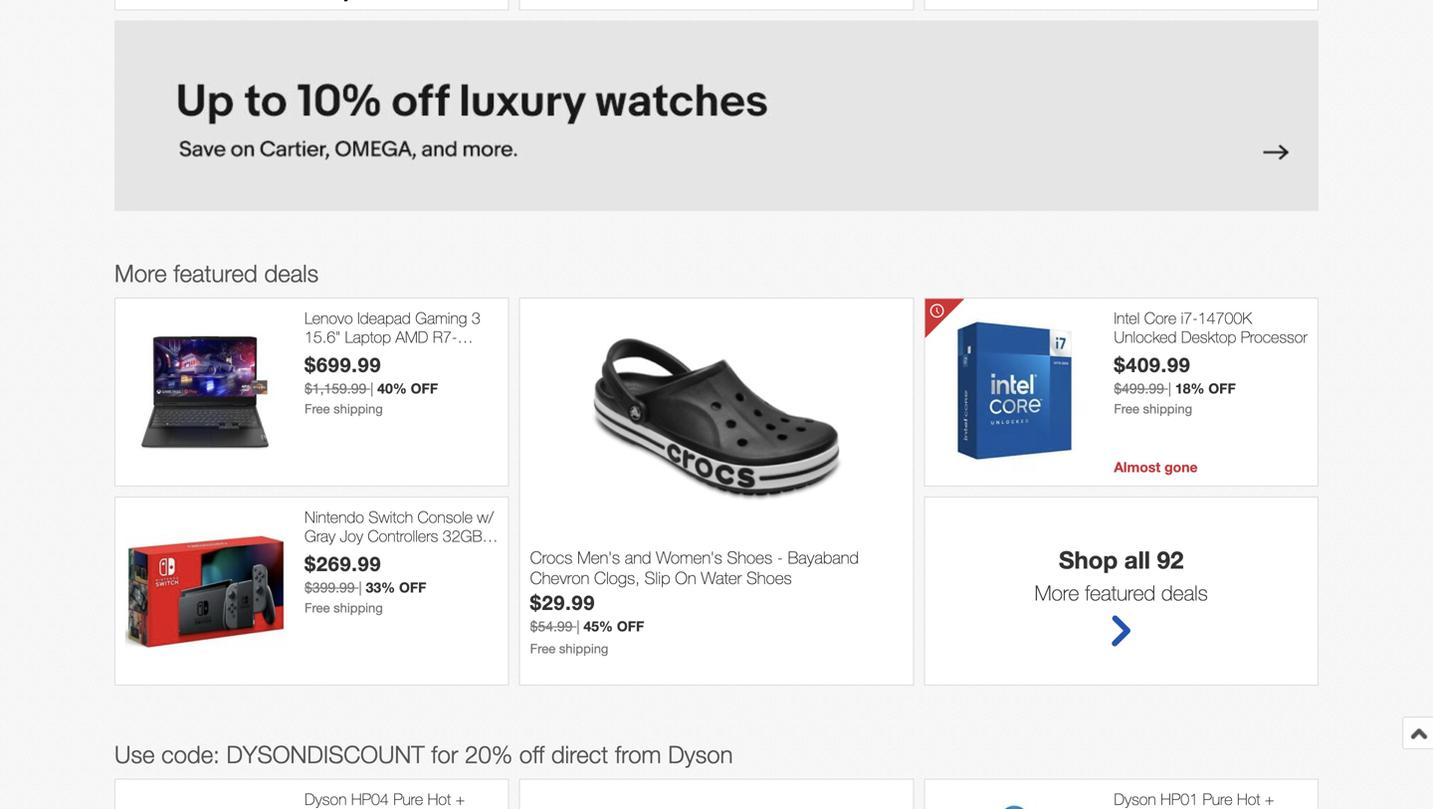Task type: vqa. For each thing, say whether or not it's contained in the screenshot.
Purifying
no



Task type: describe. For each thing, give the bounding box(es) containing it.
nintendo switch console w/ gray joy controllers 32gb v2 link
[[305, 507, 498, 565]]

20%
[[465, 740, 513, 768]]

dyson hp01 pure hot + cool purifier, heater & fan link
[[1114, 790, 1308, 809]]

ideapad
[[357, 308, 411, 327]]

on
[[675, 568, 696, 588]]

slip
[[645, 568, 670, 588]]

use
[[114, 740, 155, 768]]

free inside $699.99 $1,159.99 | 40% off free shipping
[[305, 401, 330, 416]]

controllers
[[368, 527, 438, 545]]

purifier,
[[1149, 809, 1196, 809]]

shipping inside intel core i7-14700k unlocked desktop processor $409.99 $499.99 | 18% off free shipping
[[1143, 401, 1192, 416]]

hot for heater
[[1237, 790, 1260, 809]]

shipping inside $269.99 $399.99 | 33% off free shipping
[[334, 600, 383, 615]]

gray
[[305, 527, 335, 545]]

unlocked
[[1114, 328, 1177, 346]]

dyson hp04 pure hot + cool link connected ai
[[305, 790, 492, 809]]

$399.99
[[305, 579, 355, 595]]

gone
[[1165, 459, 1198, 475]]

4050
[[371, 366, 407, 385]]

shop
[[1059, 545, 1118, 574]]

pure for hp04
[[393, 790, 423, 809]]

up to 10% off luxury watches save on carter, omega, and more. image
[[114, 20, 1319, 211]]

dysondiscount
[[226, 740, 425, 768]]

free inside $269.99 $399.99 | 33% off free shipping
[[305, 600, 330, 615]]

almost
[[1114, 459, 1161, 475]]

for
[[431, 740, 458, 768]]

$54.99
[[530, 618, 573, 634]]

+ for heater
[[1265, 790, 1274, 809]]

deals inside shop all 92 more featured deals
[[1161, 580, 1208, 605]]

33%
[[366, 579, 395, 595]]

direct
[[551, 740, 608, 768]]

heater
[[1201, 809, 1244, 809]]

r7-
[[433, 328, 457, 346]]

40%
[[377, 380, 407, 396]]

chevron
[[530, 568, 589, 588]]

w/
[[477, 507, 494, 526]]

rtx
[[340, 366, 367, 385]]

men's
[[577, 547, 620, 567]]

more featured deals
[[114, 259, 319, 287]]

92
[[1157, 545, 1184, 574]]

laptop
[[345, 328, 391, 346]]

from
[[615, 740, 661, 768]]

512gb
[[446, 347, 494, 366]]

water
[[701, 568, 742, 588]]

crocs men's and women's shoes - bayaband chevron clogs, slip on water shoes $29.99 $54.99 | 45% off free shipping
[[530, 547, 859, 656]]

hp01
[[1161, 790, 1198, 809]]

women's
[[656, 547, 722, 567]]

almost gone
[[1114, 459, 1198, 475]]

desktop
[[1181, 328, 1236, 346]]

fan
[[1263, 809, 1287, 809]]

intel
[[1114, 308, 1140, 327]]

nintendo
[[305, 507, 364, 526]]

nintendo switch console w/ gray joy controllers 32gb v2
[[305, 507, 494, 565]]

dyson for dyson hp04 pure hot + cool link connected ai
[[305, 790, 347, 809]]

lenovo
[[305, 308, 353, 327]]

all
[[1124, 545, 1150, 574]]

shipping inside crocs men's and women's shoes - bayaband chevron clogs, slip on water shoes $29.99 $54.99 | 45% off free shipping
[[559, 641, 608, 656]]

featured inside shop all 92 more featured deals
[[1085, 580, 1156, 605]]

free inside intel core i7-14700k unlocked desktop processor $409.99 $499.99 | 18% off free shipping
[[1114, 401, 1139, 416]]

45%
[[584, 618, 613, 634]]

amd
[[395, 328, 428, 346]]

bayaband
[[788, 547, 859, 567]]

14700k
[[1198, 308, 1252, 327]]

7735hs
[[305, 347, 361, 366]]

3
[[472, 308, 480, 327]]

gaming
[[415, 308, 467, 327]]

&
[[1249, 809, 1258, 809]]



Task type: locate. For each thing, give the bounding box(es) containing it.
dyson up purifier,
[[1114, 790, 1156, 809]]

deals down 92 on the right bottom
[[1161, 580, 1208, 605]]

+ inside dyson hp04 pure hot + cool link connected ai
[[455, 790, 465, 809]]

free down $54.99
[[530, 641, 556, 656]]

+ inside dyson hp01 pure hot + cool purifier, heater & fan
[[1265, 790, 1274, 809]]

1 vertical spatial featured
[[1085, 580, 1156, 605]]

|
[[370, 380, 373, 396], [1168, 380, 1171, 396], [359, 579, 362, 595], [577, 618, 580, 634]]

featured
[[173, 259, 258, 287], [1085, 580, 1156, 605]]

intel core i7-14700k unlocked desktop processor $409.99 $499.99 | 18% off free shipping
[[1114, 308, 1308, 416]]

1 horizontal spatial hot
[[1237, 790, 1260, 809]]

console
[[418, 507, 473, 526]]

shoes down -
[[747, 568, 792, 588]]

1 horizontal spatial featured
[[1085, 580, 1156, 605]]

0 horizontal spatial deals
[[264, 259, 319, 287]]

link
[[340, 809, 366, 809]]

off inside $269.99 $399.99 | 33% off free shipping
[[399, 579, 426, 595]]

0 horizontal spatial featured
[[173, 259, 258, 287]]

15.6"
[[305, 328, 341, 346]]

off right 33%
[[399, 579, 426, 595]]

shipping inside $699.99 $1,159.99 | 40% off free shipping
[[334, 401, 383, 416]]

| left 33%
[[359, 579, 362, 595]]

joy
[[340, 527, 363, 545]]

0 horizontal spatial dyson
[[305, 790, 347, 809]]

dyson hp01 pure hot + cool purifier, heater & fan 
[[1114, 790, 1295, 809]]

$29.99
[[530, 590, 595, 614]]

ram
[[409, 347, 441, 366]]

more inside shop all 92 more featured deals
[[1035, 580, 1079, 605]]

and
[[625, 547, 651, 567]]

lenovo ideapad gaming 3 15.6" laptop amd r7- 7735hs 16gb ram 512gb ssd rtx 4050 link
[[305, 308, 498, 385]]

0 horizontal spatial cool
[[305, 809, 336, 809]]

hot inside dyson hp01 pure hot + cool purifier, heater & fan
[[1237, 790, 1260, 809]]

| inside crocs men's and women's shoes - bayaband chevron clogs, slip on water shoes $29.99 $54.99 | 45% off free shipping
[[577, 618, 580, 634]]

0 horizontal spatial pure
[[393, 790, 423, 809]]

$1,159.99
[[305, 380, 367, 396]]

0 horizontal spatial +
[[455, 790, 465, 809]]

32gb
[[443, 527, 482, 545]]

cool for dyson hp04 pure hot + cool link connected ai
[[305, 809, 336, 809]]

free down "$399.99"
[[305, 600, 330, 615]]

hot up connected
[[428, 790, 451, 809]]

0 horizontal spatial more
[[114, 259, 167, 287]]

| inside intel core i7-14700k unlocked desktop processor $409.99 $499.99 | 18% off free shipping
[[1168, 380, 1171, 396]]

+ up fan
[[1265, 790, 1274, 809]]

| left the 40%
[[370, 380, 373, 396]]

2 pure from the left
[[1203, 790, 1233, 809]]

shipping down 18% at the right of page
[[1143, 401, 1192, 416]]

lenovo ideapad gaming 3 15.6" laptop amd r7- 7735hs 16gb ram 512gb ssd rtx 4050
[[305, 308, 494, 385]]

0 vertical spatial more
[[114, 259, 167, 287]]

+ down for
[[455, 790, 465, 809]]

shoes
[[727, 547, 772, 567], [747, 568, 792, 588]]

-
[[777, 547, 783, 567]]

pure for hp01
[[1203, 790, 1233, 809]]

1 horizontal spatial cool
[[1114, 809, 1145, 809]]

off inside crocs men's and women's shoes - bayaband chevron clogs, slip on water shoes $29.99 $54.99 | 45% off free shipping
[[617, 618, 644, 634]]

pure up 'heater'
[[1203, 790, 1233, 809]]

| left 45%
[[577, 618, 580, 634]]

+ for connected
[[455, 790, 465, 809]]

2 cool from the left
[[1114, 809, 1145, 809]]

1 horizontal spatial deals
[[1161, 580, 1208, 605]]

pure inside dyson hp04 pure hot + cool link connected ai
[[393, 790, 423, 809]]

clogs,
[[594, 568, 640, 588]]

ssd
[[305, 366, 335, 385]]

switch
[[369, 507, 413, 526]]

hp04
[[351, 790, 389, 809]]

1 vertical spatial more
[[1035, 580, 1079, 605]]

16gb
[[365, 347, 405, 366]]

pure
[[393, 790, 423, 809], [1203, 790, 1233, 809]]

deals
[[264, 259, 319, 287], [1161, 580, 1208, 605]]

| inside $699.99 $1,159.99 | 40% off free shipping
[[370, 380, 373, 396]]

dyson
[[668, 740, 733, 768], [305, 790, 347, 809], [1114, 790, 1156, 809]]

shipping down 33%
[[334, 600, 383, 615]]

free
[[305, 401, 330, 416], [1114, 401, 1139, 416], [305, 600, 330, 615], [530, 641, 556, 656]]

1 hot from the left
[[428, 790, 451, 809]]

off down the ram
[[411, 380, 438, 396]]

hot up &
[[1237, 790, 1260, 809]]

shipping down $1,159.99
[[334, 401, 383, 416]]

| left 18% at the right of page
[[1168, 380, 1171, 396]]

more
[[114, 259, 167, 287], [1035, 580, 1079, 605]]

off inside $699.99 $1,159.99 | 40% off free shipping
[[411, 380, 438, 396]]

1 + from the left
[[455, 790, 465, 809]]

0 vertical spatial deals
[[264, 259, 319, 287]]

off right 45%
[[617, 618, 644, 634]]

processor
[[1241, 328, 1308, 346]]

intel core i7-14700k unlocked desktop processor link
[[1114, 308, 1308, 347]]

free down $499.99
[[1114, 401, 1139, 416]]

hot
[[428, 790, 451, 809], [1237, 790, 1260, 809]]

1 horizontal spatial dyson
[[668, 740, 733, 768]]

$269.99
[[305, 552, 381, 576]]

v2
[[305, 546, 322, 565]]

shipping down 45%
[[559, 641, 608, 656]]

2 hot from the left
[[1237, 790, 1260, 809]]

pure up connected
[[393, 790, 423, 809]]

$409.99
[[1114, 353, 1191, 376]]

off
[[411, 380, 438, 396], [1208, 380, 1236, 396], [399, 579, 426, 595], [617, 618, 644, 634], [519, 740, 545, 768]]

dyson inside dyson hp01 pure hot + cool purifier, heater & fan
[[1114, 790, 1156, 809]]

cool inside dyson hp04 pure hot + cool link connected ai
[[305, 809, 336, 809]]

$499.99
[[1114, 380, 1164, 396]]

core
[[1144, 308, 1177, 327]]

connected
[[371, 809, 445, 809]]

hot inside dyson hp04 pure hot + cool link connected ai
[[428, 790, 451, 809]]

crocs men's and women's shoes - bayaband chevron clogs, slip on water shoes link
[[530, 547, 903, 590]]

deals up lenovo
[[264, 259, 319, 287]]

$699.99 $1,159.99 | 40% off free shipping
[[305, 353, 438, 416]]

off right 20%
[[519, 740, 545, 768]]

cool left 'link'
[[305, 809, 336, 809]]

1 horizontal spatial pure
[[1203, 790, 1233, 809]]

1 horizontal spatial more
[[1035, 580, 1079, 605]]

dyson inside dyson hp04 pure hot + cool link connected ai
[[305, 790, 347, 809]]

off inside intel core i7-14700k unlocked desktop processor $409.99 $499.99 | 18% off free shipping
[[1208, 380, 1236, 396]]

i7-
[[1181, 308, 1198, 327]]

shop all 92 more featured deals
[[1035, 545, 1208, 605]]

shoes left -
[[727, 547, 772, 567]]

1 vertical spatial deals
[[1161, 580, 1208, 605]]

$269.99 $399.99 | 33% off free shipping
[[305, 552, 426, 615]]

1 cool from the left
[[305, 809, 336, 809]]

pure inside dyson hp01 pure hot + cool purifier, heater & fan
[[1203, 790, 1233, 809]]

$699.99
[[305, 353, 381, 376]]

off right 18% at the right of page
[[1208, 380, 1236, 396]]

cool left purifier,
[[1114, 809, 1145, 809]]

dyson up 'link'
[[305, 790, 347, 809]]

2 + from the left
[[1265, 790, 1274, 809]]

1 pure from the left
[[393, 790, 423, 809]]

18%
[[1175, 380, 1205, 396]]

crocs
[[530, 547, 573, 567]]

0 horizontal spatial hot
[[428, 790, 451, 809]]

free inside crocs men's and women's shoes - bayaband chevron clogs, slip on water shoes $29.99 $54.99 | 45% off free shipping
[[530, 641, 556, 656]]

0 vertical spatial featured
[[173, 259, 258, 287]]

hot for connected
[[428, 790, 451, 809]]

cool
[[305, 809, 336, 809], [1114, 809, 1145, 809]]

+
[[455, 790, 465, 809], [1265, 790, 1274, 809]]

dyson right from
[[668, 740, 733, 768]]

| inside $269.99 $399.99 | 33% off free shipping
[[359, 579, 362, 595]]

1 horizontal spatial +
[[1265, 790, 1274, 809]]

dyson hp04 pure hot + cool link connected ai link
[[305, 790, 498, 809]]

cool inside dyson hp01 pure hot + cool purifier, heater & fan
[[1114, 809, 1145, 809]]

cool for dyson hp01 pure hot + cool purifier, heater & fan 
[[1114, 809, 1145, 809]]

2 horizontal spatial dyson
[[1114, 790, 1156, 809]]

dyson for dyson hp01 pure hot + cool purifier, heater & fan 
[[1114, 790, 1156, 809]]

code:
[[161, 740, 220, 768]]

free down $1,159.99
[[305, 401, 330, 416]]

use code: dysondiscount for 20% off direct from dyson
[[114, 740, 733, 768]]



